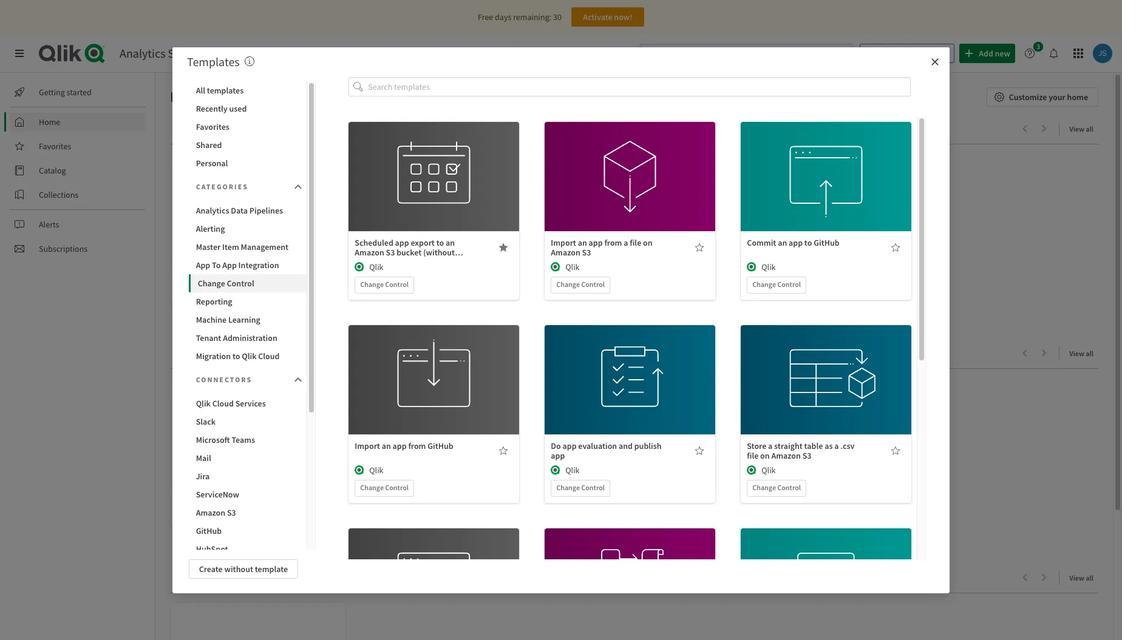 Task type: describe. For each thing, give the bounding box(es) containing it.
change control for store a straight table as a .csv file on amazon s3
[[753, 483, 801, 493]]

qlik image for commit an app to github
[[747, 262, 757, 272]]

qlik inside button
[[196, 398, 211, 409]]

use for store a straight table as a .csv file on amazon s3
[[802, 361, 816, 372]]

analytics services element
[[120, 46, 210, 61]]

scheduled app export to an amazon s3 bucket (without data)
[[355, 238, 455, 268]]

ask insight advisor
[[880, 48, 949, 59]]

change control button
[[189, 274, 307, 292]]

collections
[[39, 189, 78, 200]]

do
[[551, 441, 561, 452]]

recently for the recently used link at the bottom of the page
[[187, 346, 232, 361]]

alerting button
[[189, 220, 307, 238]]

all templates
[[196, 85, 244, 96]]

qlik for commit an app to github
[[762, 262, 776, 273]]

personal element
[[248, 254, 268, 273]]

collections link
[[10, 185, 146, 205]]

your
[[1049, 92, 1066, 103]]

cloud inside button
[[258, 351, 280, 362]]

jira button
[[189, 467, 307, 486]]

favorites inside navigation pane element
[[39, 141, 71, 152]]

0 horizontal spatial services
[[168, 46, 210, 61]]

app to app integration button
[[189, 256, 307, 274]]

change control for commit an app to github
[[753, 280, 801, 289]]

view all link for recently updated
[[1070, 570, 1099, 585]]

pipelines
[[249, 205, 283, 216]]

s3 inside scheduled app export to an amazon s3 bucket (without data)
[[386, 247, 395, 258]]

use template button for scheduled app export to an amazon s3 bucket (without data)
[[396, 154, 472, 173]]

jacob simon image
[[178, 284, 189, 295]]

recently used button
[[189, 99, 307, 118]]

10 inside the first app updated 10 minutes ago
[[219, 509, 226, 518]]

getting started link
[[10, 83, 146, 102]]

updated
[[235, 571, 278, 586]]

scheduled
[[355, 238, 393, 248]]

qlik for import an app from github
[[369, 465, 384, 476]]

learning
[[228, 314, 260, 325]]

on inside import an app from a file on amazon s3
[[643, 238, 653, 248]]

alerts
[[39, 219, 59, 230]]

change for store a straight table as a .csv file on amazon s3
[[753, 483, 776, 493]]

all templates button
[[189, 81, 307, 99]]

recently updated
[[187, 571, 278, 586]]

an inside scheduled app export to an amazon s3 bucket (without data)
[[446, 238, 455, 248]]

analytics to explore link
[[187, 121, 294, 137]]

jira
[[196, 471, 210, 482]]

qlik inside button
[[242, 351, 257, 362]]

1 updated from the top
[[191, 285, 218, 294]]

use for do app evaluation and publish app
[[606, 361, 620, 372]]

30
[[553, 12, 562, 22]]

qlik for store a straight table as a .csv file on amazon s3
[[762, 465, 776, 476]]

app inside the first app updated 10 minutes ago
[[196, 496, 210, 507]]

all
[[196, 85, 205, 96]]

mail button
[[189, 449, 307, 467]]

template inside create without template button
[[255, 564, 288, 575]]

details button for import an app from a file on amazon s3
[[592, 180, 668, 200]]

on inside store a straight table as a .csv file on amazon s3
[[760, 451, 770, 462]]

export
[[411, 238, 435, 248]]

details button for commit an app to github
[[788, 180, 864, 200]]

straight
[[774, 441, 803, 452]]

1 10 from the top
[[219, 285, 226, 294]]

template for commit an app to github
[[817, 158, 851, 169]]

store
[[747, 441, 767, 452]]

amazon inside scheduled app export to an amazon s3 bucket (without data)
[[355, 247, 384, 258]]

change for import an app from github
[[360, 483, 384, 493]]

details button for store a straight table as a .csv file on amazon s3
[[788, 384, 864, 403]]

close sidebar menu image
[[15, 49, 24, 58]]

catalog link
[[10, 161, 146, 180]]

amazon inside button
[[196, 507, 225, 518]]

github button
[[189, 522, 307, 540]]

add to favorites image for import an app from github
[[499, 446, 508, 456]]

amazon inside store a straight table as a .csv file on amazon s3
[[772, 451, 801, 462]]

alerting
[[196, 223, 225, 234]]

customize
[[1009, 92, 1047, 103]]

s3 inside button
[[227, 507, 236, 518]]

qlik image for store a straight table as a .csv file on amazon s3
[[747, 466, 757, 476]]

jacob simon element
[[178, 284, 189, 295]]

home main content
[[151, 73, 1122, 641]]

use template button for import an app from a file on amazon s3
[[592, 154, 668, 173]]

template for import an app from a file on amazon s3
[[621, 158, 654, 169]]

control for import an app from a file on amazon s3
[[581, 280, 605, 289]]

use template for import an app from a file on amazon s3
[[606, 158, 654, 169]]

home inside main content
[[170, 87, 207, 106]]

now!
[[614, 12, 633, 22]]

import an app from a file on amazon s3
[[551, 238, 653, 258]]

all for recently updated
[[1086, 574, 1094, 583]]

remaining:
[[513, 12, 552, 22]]

slack button
[[189, 413, 307, 431]]

view all link for recently used
[[1070, 346, 1099, 361]]

reporting button
[[189, 292, 307, 311]]

microsoft teams
[[196, 435, 255, 445]]

navigation pane element
[[0, 78, 155, 264]]

microsoft teams button
[[189, 431, 307, 449]]

create without template button
[[189, 560, 298, 579]]

recently used inside 'button'
[[196, 103, 247, 114]]

qlik image for scheduled app export to an amazon s3 bucket (without data)
[[355, 262, 365, 272]]

amazon s3
[[196, 507, 236, 518]]

getting
[[39, 87, 65, 98]]

shared button
[[189, 136, 307, 154]]

activate now!
[[583, 12, 633, 22]]

home
[[1067, 92, 1088, 103]]

to right commit
[[805, 238, 812, 248]]

analytics for analytics services
[[120, 46, 166, 61]]

tenant administration button
[[189, 329, 307, 347]]

change for scheduled app export to an amazon s3 bucket (without data)
[[360, 280, 384, 289]]

details button for import an app from github
[[396, 384, 472, 403]]

app to app integration
[[196, 260, 279, 271]]

first for first app updated 10 minutes ago
[[178, 496, 194, 507]]

tenant
[[196, 332, 221, 343]]

github inside button
[[196, 526, 222, 537]]

migration to qlik cloud
[[196, 351, 280, 362]]

use for commit an app to github
[[802, 158, 816, 169]]

Search templates text field
[[368, 77, 911, 97]]

import an app from github
[[355, 441, 453, 452]]

updated inside the first app updated 10 minutes ago
[[191, 509, 218, 518]]

app inside import an app from a file on amazon s3
[[589, 238, 603, 248]]

use template for scheduled app export to an amazon s3 bucket (without data)
[[410, 158, 458, 169]]

favorites button
[[189, 118, 307, 136]]

analytics for analytics to explore
[[187, 121, 235, 137]]

1 horizontal spatial a
[[768, 441, 773, 452]]

connectors button
[[189, 368, 307, 392]]

and
[[619, 441, 633, 452]]

use for scheduled app export to an amazon s3 bucket (without data)
[[410, 158, 423, 169]]

master item management button
[[189, 238, 307, 256]]

an for import an app from github
[[382, 441, 391, 452]]

template for store a straight table as a .csv file on amazon s3
[[817, 361, 851, 372]]

templates
[[207, 85, 244, 96]]

customize your home button
[[987, 87, 1099, 107]]

teams
[[232, 435, 255, 445]]

machine learning
[[196, 314, 260, 325]]

import for import an app from github
[[355, 441, 380, 452]]

home inside navigation pane element
[[39, 117, 60, 128]]

view for recently updated
[[1070, 574, 1085, 583]]

change for commit an app to github
[[753, 280, 776, 289]]

details button for do app evaluation and publish app
[[592, 384, 668, 403]]

template for import an app from github
[[425, 361, 458, 372]]

first app updated 10 minutes ago
[[178, 496, 265, 518]]

recently updated link
[[187, 571, 283, 586]]

s3 inside import an app from a file on amazon s3
[[582, 247, 591, 258]]

create without template
[[199, 564, 288, 575]]

template for scheduled app export to an amazon s3 bucket (without data)
[[425, 158, 458, 169]]

app inside scheduled app export to an amazon s3 bucket (without data)
[[395, 238, 409, 248]]

data)
[[355, 257, 374, 268]]

amazon inside import an app from a file on amazon s3
[[551, 247, 580, 258]]

store a straight table as a .csv file on amazon s3
[[747, 441, 855, 462]]

table
[[804, 441, 823, 452]]

hubspot
[[196, 544, 228, 555]]

recently used inside home main content
[[187, 346, 260, 361]]

control for scheduled app export to an amazon s3 bucket (without data)
[[385, 280, 409, 289]]

favorites inside button
[[196, 121, 229, 132]]

free
[[478, 12, 493, 22]]

1 minutes from the top
[[228, 285, 253, 294]]

control for commit an app to github
[[778, 280, 801, 289]]

template for do app evaluation and publish app
[[621, 361, 654, 372]]

cloud inside button
[[212, 398, 234, 409]]

Search text field
[[660, 44, 853, 63]]

add to favorites image for do app evaluation and publish app
[[695, 446, 705, 456]]

management
[[241, 241, 289, 252]]

ask insight advisor button
[[860, 44, 955, 63]]

ask
[[880, 48, 893, 59]]

from for github
[[408, 441, 426, 452]]



Task type: locate. For each thing, give the bounding box(es) containing it.
2 horizontal spatial github
[[814, 238, 840, 248]]

change control for import an app from github
[[360, 483, 409, 493]]

10 down servicenow
[[219, 509, 226, 518]]

1 vertical spatial cloud
[[212, 398, 234, 409]]

updated up reporting
[[191, 285, 218, 294]]

app left to
[[196, 260, 210, 271]]

0 vertical spatial move collection image
[[170, 122, 182, 135]]

0 vertical spatial favorites
[[196, 121, 229, 132]]

use template for commit an app to github
[[802, 158, 851, 169]]

move collection image for analytics
[[170, 122, 182, 135]]

details for commit an app to github
[[814, 185, 839, 196]]

1 vertical spatial import
[[355, 441, 380, 452]]

home down templates
[[170, 87, 207, 106]]

0 vertical spatial updated
[[191, 285, 218, 294]]

first app
[[178, 271, 210, 282]]

app
[[395, 238, 409, 248], [589, 238, 603, 248], [789, 238, 803, 248], [196, 271, 210, 282], [393, 441, 407, 452], [563, 441, 577, 452], [551, 451, 565, 462], [196, 496, 210, 507]]

1 horizontal spatial github
[[428, 441, 453, 452]]

recently for recently updated link
[[187, 571, 232, 586]]

cloud
[[258, 351, 280, 362], [212, 398, 234, 409]]

0 vertical spatial github
[[814, 238, 840, 248]]

a
[[624, 238, 628, 248], [768, 441, 773, 452], [835, 441, 839, 452]]

view all link for analytics to explore
[[1070, 121, 1099, 136]]

10 up reporting
[[219, 285, 226, 294]]

control down import an app from github
[[385, 483, 409, 493]]

1 vertical spatial analytics
[[187, 121, 235, 137]]

change for do app evaluation and publish app
[[556, 483, 580, 493]]

1 horizontal spatial from
[[604, 238, 622, 248]]

2 view all from the top
[[1070, 349, 1094, 358]]

to
[[212, 260, 221, 271]]

personal button
[[189, 154, 307, 172]]

integration
[[238, 260, 279, 271]]

to down "recently used" 'button'
[[237, 121, 248, 137]]

use template for do app evaluation and publish app
[[606, 361, 654, 372]]

0 horizontal spatial home
[[39, 117, 60, 128]]

services up all
[[168, 46, 210, 61]]

change down do
[[556, 483, 580, 493]]

1 first from the top
[[178, 271, 194, 282]]

use for import an app from github
[[410, 361, 423, 372]]

details button
[[396, 180, 472, 200], [592, 180, 668, 200], [788, 180, 864, 200], [396, 384, 472, 403], [592, 384, 668, 403], [788, 384, 864, 403]]

s3 inside store a straight table as a .csv file on amazon s3
[[803, 451, 812, 462]]

qlik image for import an app from github
[[355, 466, 365, 476]]

qlik image
[[551, 262, 561, 272], [355, 466, 365, 476], [747, 466, 757, 476]]

1 vertical spatial first
[[178, 496, 194, 507]]

qlik
[[369, 262, 384, 273], [566, 262, 580, 273], [762, 262, 776, 273], [242, 351, 257, 362], [196, 398, 211, 409], [369, 465, 384, 476], [566, 465, 580, 476], [762, 465, 776, 476]]

1 vertical spatial github
[[428, 441, 453, 452]]

an
[[446, 238, 455, 248], [578, 238, 587, 248], [778, 238, 787, 248], [382, 441, 391, 452]]

change control for scheduled app export to an amazon s3 bucket (without data)
[[360, 280, 409, 289]]

from for a
[[604, 238, 622, 248]]

recently down hubspot
[[187, 571, 232, 586]]

use template button for do app evaluation and publish app
[[592, 357, 668, 377]]

qlik image for import an app from a file on amazon s3
[[551, 262, 561, 272]]

slack
[[196, 416, 216, 427]]

1 vertical spatial used
[[235, 346, 260, 361]]

1 horizontal spatial import
[[551, 238, 576, 248]]

use template for import an app from github
[[410, 361, 458, 372]]

without
[[224, 564, 253, 575]]

0 horizontal spatial a
[[624, 238, 628, 248]]

0 vertical spatial import
[[551, 238, 576, 248]]

change control down straight
[[753, 483, 801, 493]]

1 vertical spatial recently
[[187, 346, 232, 361]]

qlik down import an app from a file on amazon s3
[[566, 262, 580, 273]]

used inside home main content
[[235, 346, 260, 361]]

1 vertical spatial 10
[[219, 509, 226, 518]]

change control inside 'button'
[[198, 278, 254, 289]]

started
[[67, 87, 92, 98]]

used down all templates button
[[229, 103, 247, 114]]

0 vertical spatial first
[[178, 271, 194, 282]]

1 vertical spatial move collection image
[[170, 572, 182, 584]]

change down data)
[[360, 280, 384, 289]]

change control for import an app from a file on amazon s3
[[556, 280, 605, 289]]

view all
[[1070, 124, 1094, 134], [1070, 349, 1094, 358], [1070, 574, 1094, 583]]

to inside scheduled app export to an amazon s3 bucket (without data)
[[436, 238, 444, 248]]

1 vertical spatial favorites
[[39, 141, 71, 152]]

ago down integration
[[254, 285, 265, 294]]

favorites
[[196, 121, 229, 132], [39, 141, 71, 152]]

0 horizontal spatial import
[[355, 441, 380, 452]]

machine learning button
[[189, 311, 307, 329]]

0 vertical spatial view
[[1070, 124, 1085, 134]]

2 all from the top
[[1086, 349, 1094, 358]]

0 vertical spatial on
[[643, 238, 653, 248]]

1 horizontal spatial qlik image
[[551, 466, 561, 476]]

file
[[630, 238, 641, 248], [747, 451, 759, 462]]

commit
[[747, 238, 776, 248]]

1 vertical spatial minutes
[[228, 509, 253, 518]]

close image
[[930, 57, 940, 66]]

qlik image
[[355, 262, 365, 272], [747, 262, 757, 272], [551, 466, 561, 476]]

mail
[[196, 453, 211, 464]]

0 vertical spatial services
[[168, 46, 210, 61]]

services inside button
[[235, 398, 266, 409]]

1 vertical spatial view
[[1070, 349, 1085, 358]]

(without
[[423, 247, 455, 258]]

change down commit
[[753, 280, 776, 289]]

evaluation
[[578, 441, 617, 452]]

1 horizontal spatial app
[[222, 260, 237, 271]]

1 horizontal spatial qlik image
[[551, 262, 561, 272]]

import inside import an app from a file on amazon s3
[[551, 238, 576, 248]]

1 vertical spatial on
[[760, 451, 770, 462]]

all for analytics to explore
[[1086, 124, 1094, 134]]

shared
[[196, 139, 222, 150]]

to inside button
[[233, 351, 240, 362]]

cloud down "administration" on the left bottom of page
[[258, 351, 280, 362]]

qlik image for do app evaluation and publish app
[[551, 466, 561, 476]]

qlik image down import an app from a file on amazon s3
[[551, 262, 561, 272]]

move collection image
[[170, 347, 182, 359]]

getting started
[[39, 87, 92, 98]]

change control down import an app from a file on amazon s3
[[556, 280, 605, 289]]

1 ago from the top
[[254, 285, 265, 294]]

2 view from the top
[[1070, 349, 1085, 358]]

view
[[1070, 124, 1085, 134], [1070, 349, 1085, 358], [1070, 574, 1085, 583]]

0 vertical spatial view all link
[[1070, 121, 1099, 136]]

1 vertical spatial file
[[747, 451, 759, 462]]

remove from favorites image
[[499, 243, 508, 253]]

0 horizontal spatial qlik image
[[355, 262, 365, 272]]

analytics data pipelines button
[[189, 201, 307, 220]]

migration
[[196, 351, 231, 362]]

.csv
[[841, 441, 855, 452]]

0 horizontal spatial qlik image
[[355, 466, 365, 476]]

ago up github button
[[254, 509, 265, 518]]

personal
[[196, 158, 228, 169]]

1 vertical spatial services
[[235, 398, 266, 409]]

first inside the first app updated 10 minutes ago
[[178, 496, 194, 507]]

0 horizontal spatial app
[[196, 260, 210, 271]]

first up jacob simon icon
[[178, 271, 194, 282]]

administration
[[223, 332, 277, 343]]

2 vertical spatial view
[[1070, 574, 1085, 583]]

1 view all link from the top
[[1070, 121, 1099, 136]]

3 view from the top
[[1070, 574, 1085, 583]]

0 horizontal spatial add to favorites image
[[499, 446, 508, 456]]

0 horizontal spatial from
[[408, 441, 426, 452]]

reporting
[[196, 296, 232, 307]]

minutes down app to app integration
[[228, 285, 253, 294]]

all for recently used
[[1086, 349, 1094, 358]]

templates are pre-built automations that help you automate common business workflows. get started by selecting one of the pre-built templates or choose the blank canvas to build an automation from scratch. image
[[245, 56, 254, 66]]

use template button for import an app from github
[[396, 357, 472, 377]]

used
[[229, 103, 247, 114], [235, 346, 260, 361]]

services
[[168, 46, 210, 61], [235, 398, 266, 409]]

from inside import an app from a file on amazon s3
[[604, 238, 622, 248]]

control down scheduled app export to an amazon s3 bucket (without data)
[[385, 280, 409, 289]]

qlik down evaluation
[[566, 465, 580, 476]]

control inside 'button'
[[227, 278, 254, 289]]

services up slack button
[[235, 398, 266, 409]]

recently used down tenant administration
[[187, 346, 260, 361]]

add to favorites image
[[891, 243, 901, 253], [499, 446, 508, 456]]

favorites link
[[10, 137, 146, 156]]

0 horizontal spatial github
[[196, 526, 222, 537]]

recently used down all templates
[[196, 103, 247, 114]]

1 vertical spatial view all link
[[1070, 346, 1099, 361]]

1 vertical spatial from
[[408, 441, 426, 452]]

details for scheduled app export to an amazon s3 bucket (without data)
[[422, 185, 447, 196]]

file inside import an app from a file on amazon s3
[[630, 238, 641, 248]]

0 vertical spatial all
[[1086, 124, 1094, 134]]

qlik cloud services button
[[189, 394, 307, 413]]

customize your home
[[1009, 92, 1088, 103]]

details for do app evaluation and publish app
[[618, 388, 643, 399]]

servicenow
[[196, 489, 239, 500]]

qlik image down do
[[551, 466, 561, 476]]

2 app from the left
[[222, 260, 237, 271]]

add to favorites image for commit an app to github
[[891, 243, 901, 253]]

change down import an app from a file on amazon s3
[[556, 280, 580, 289]]

use for import an app from a file on amazon s3
[[606, 158, 620, 169]]

bucket
[[397, 247, 422, 258]]

control down app to app integration
[[227, 278, 254, 289]]

1 view from the top
[[1070, 124, 1085, 134]]

change for import an app from a file on amazon s3
[[556, 280, 580, 289]]

control for import an app from github
[[385, 483, 409, 493]]

migration to qlik cloud button
[[189, 347, 307, 365]]

analytics services
[[120, 46, 210, 61]]

change up reporting
[[198, 278, 225, 289]]

categories button
[[189, 175, 307, 199]]

2 view all link from the top
[[1070, 346, 1099, 361]]

1 vertical spatial recently used
[[187, 346, 260, 361]]

to right export at the top
[[436, 238, 444, 248]]

an for import an app from a file on amazon s3
[[578, 238, 587, 248]]

use template button for commit an app to github
[[788, 154, 864, 173]]

minutes up github button
[[228, 509, 253, 518]]

recently down tenant at the bottom left of the page
[[187, 346, 232, 361]]

use template
[[410, 158, 458, 169], [606, 158, 654, 169], [802, 158, 851, 169], [410, 361, 458, 372], [606, 361, 654, 372], [802, 361, 851, 372]]

master
[[196, 241, 221, 252]]

3 all from the top
[[1086, 574, 1094, 583]]

qlik image down 'store'
[[747, 466, 757, 476]]

a inside import an app from a file on amazon s3
[[624, 238, 628, 248]]

0 vertical spatial minutes
[[228, 285, 253, 294]]

import
[[551, 238, 576, 248], [355, 441, 380, 452]]

1 horizontal spatial home
[[170, 87, 207, 106]]

qlik for scheduled app export to an amazon s3 bucket (without data)
[[369, 262, 384, 273]]

1 horizontal spatial favorites
[[196, 121, 229, 132]]

add to favorites image for store a straight table as a .csv file on amazon s3
[[891, 446, 901, 456]]

1 vertical spatial all
[[1086, 349, 1094, 358]]

1 horizontal spatial services
[[235, 398, 266, 409]]

0 horizontal spatial favorites
[[39, 141, 71, 152]]

analytics data pipelines
[[196, 205, 283, 216]]

0 horizontal spatial on
[[643, 238, 653, 248]]

0 vertical spatial cloud
[[258, 351, 280, 362]]

control down import an app from a file on amazon s3
[[581, 280, 605, 289]]

github for import an app from github
[[428, 441, 453, 452]]

view all for recently updated
[[1070, 574, 1094, 583]]

app right to
[[222, 260, 237, 271]]

3 view all link from the top
[[1070, 570, 1099, 585]]

change control down do app evaluation and publish app
[[556, 483, 605, 493]]

1 horizontal spatial file
[[747, 451, 759, 462]]

updated 10 minutes ago
[[191, 285, 265, 294]]

0 vertical spatial recently
[[196, 103, 228, 114]]

1 horizontal spatial add to favorites image
[[891, 243, 901, 253]]

first
[[178, 271, 194, 282], [178, 496, 194, 507]]

use template for store a straight table as a .csv file on amazon s3
[[802, 361, 851, 372]]

qlik image down import an app from github
[[355, 466, 365, 476]]

0 horizontal spatial file
[[630, 238, 641, 248]]

qlik down 'store'
[[762, 465, 776, 476]]

do app evaluation and publish app
[[551, 441, 662, 462]]

10
[[219, 285, 226, 294], [219, 509, 226, 518]]

0 vertical spatial analytics
[[120, 46, 166, 61]]

analytics for analytics data pipelines
[[196, 205, 229, 216]]

qlik image down scheduled
[[355, 262, 365, 272]]

change control down commit
[[753, 280, 801, 289]]

change control down import an app from github
[[360, 483, 409, 493]]

0 horizontal spatial cloud
[[212, 398, 234, 409]]

0 vertical spatial home
[[170, 87, 207, 106]]

home down getting
[[39, 117, 60, 128]]

ago inside the first app updated 10 minutes ago
[[254, 509, 265, 518]]

first left servicenow
[[178, 496, 194, 507]]

0 vertical spatial view all
[[1070, 124, 1094, 134]]

github for commit an app to github
[[814, 238, 840, 248]]

add to favorites image for import an app from a file on amazon s3
[[695, 243, 705, 253]]

first for first app
[[178, 271, 194, 282]]

used down "administration" on the left bottom of page
[[235, 346, 260, 361]]

home
[[170, 87, 207, 106], [39, 117, 60, 128]]

2 updated from the top
[[191, 509, 218, 518]]

1 horizontal spatial on
[[760, 451, 770, 462]]

1 app from the left
[[196, 260, 210, 271]]

control down do app evaluation and publish app
[[581, 483, 605, 493]]

qlik for import an app from a file on amazon s3
[[566, 262, 580, 273]]

0 vertical spatial from
[[604, 238, 622, 248]]

2 vertical spatial view all link
[[1070, 570, 1099, 585]]

control down store a straight table as a .csv file on amazon s3
[[778, 483, 801, 493]]

view all for recently used
[[1070, 349, 1094, 358]]

2 10 from the top
[[219, 509, 226, 518]]

1 vertical spatial home
[[39, 117, 60, 128]]

amazon s3 button
[[189, 504, 307, 522]]

control for store a straight table as a .csv file on amazon s3
[[778, 483, 801, 493]]

2 first from the top
[[178, 496, 194, 507]]

2 vertical spatial view all
[[1070, 574, 1094, 583]]

details button for scheduled app export to an amazon s3 bucket (without data)
[[396, 180, 472, 200]]

2 horizontal spatial a
[[835, 441, 839, 452]]

0 vertical spatial ago
[[254, 285, 265, 294]]

2 vertical spatial analytics
[[196, 205, 229, 216]]

0 vertical spatial recently used
[[196, 103, 247, 114]]

3 view all from the top
[[1070, 574, 1094, 583]]

insight
[[895, 48, 920, 59]]

explore
[[250, 121, 290, 137]]

change down import an app from github
[[360, 483, 384, 493]]

to down tenant administration
[[233, 351, 240, 362]]

1 vertical spatial ago
[[254, 509, 265, 518]]

used inside 'button'
[[229, 103, 247, 114]]

recently
[[196, 103, 228, 114], [187, 346, 232, 361], [187, 571, 232, 586]]

qlik for do app evaluation and publish app
[[566, 465, 580, 476]]

favorites up catalog
[[39, 141, 71, 152]]

0 vertical spatial add to favorites image
[[891, 243, 901, 253]]

control for do app evaluation and publish app
[[581, 483, 605, 493]]

1 vertical spatial view all
[[1070, 349, 1094, 358]]

commit an app to github
[[747, 238, 840, 248]]

hubspot button
[[189, 540, 307, 558]]

minutes inside the first app updated 10 minutes ago
[[228, 509, 253, 518]]

connectors
[[196, 375, 252, 384]]

subscriptions
[[39, 244, 88, 254]]

cloud down connectors on the bottom left of page
[[212, 398, 234, 409]]

analytics inside home main content
[[187, 121, 235, 137]]

change down 'store'
[[753, 483, 776, 493]]

2 horizontal spatial qlik image
[[747, 466, 757, 476]]

details for import an app from github
[[422, 388, 447, 399]]

2 ago from the top
[[254, 509, 265, 518]]

qlik image down commit
[[747, 262, 757, 272]]

1 vertical spatial updated
[[191, 509, 218, 518]]

analytics to explore
[[187, 121, 290, 137]]

1 horizontal spatial cloud
[[258, 351, 280, 362]]

updated down servicenow
[[191, 509, 218, 518]]

qlik up slack
[[196, 398, 211, 409]]

days
[[495, 12, 512, 22]]

all
[[1086, 124, 1094, 134], [1086, 349, 1094, 358], [1086, 574, 1094, 583]]

1 view all from the top
[[1070, 124, 1094, 134]]

qlik down scheduled
[[369, 262, 384, 273]]

2 vertical spatial github
[[196, 526, 222, 537]]

change inside 'button'
[[198, 278, 225, 289]]

tenant administration
[[196, 332, 277, 343]]

as
[[825, 441, 833, 452]]

0 vertical spatial file
[[630, 238, 641, 248]]

an inside import an app from a file on amazon s3
[[578, 238, 587, 248]]

to inside home main content
[[237, 121, 248, 137]]

qlik cloud services
[[196, 398, 266, 409]]

import for import an app from a file on amazon s3
[[551, 238, 576, 248]]

2 horizontal spatial qlik image
[[747, 262, 757, 272]]

1 all from the top
[[1086, 124, 1094, 134]]

catalog
[[39, 165, 66, 176]]

0 vertical spatial used
[[229, 103, 247, 114]]

qlik down commit
[[762, 262, 776, 273]]

categories
[[196, 182, 248, 191]]

change control for do app evaluation and publish app
[[556, 483, 605, 493]]

templates are pre-built automations that help you automate common business workflows. get started by selecting one of the pre-built templates or choose the blank canvas to build an automation from scratch. tooltip
[[245, 54, 254, 69]]

qlik down import an app from github
[[369, 465, 384, 476]]

2 vertical spatial all
[[1086, 574, 1094, 583]]

activate now! link
[[571, 7, 644, 27]]

1 vertical spatial add to favorites image
[[499, 446, 508, 456]]

change control down data)
[[360, 280, 409, 289]]

an for commit an app to github
[[778, 238, 787, 248]]

use template button for store a straight table as a .csv file on amazon s3
[[788, 357, 864, 377]]

0 vertical spatial 10
[[219, 285, 226, 294]]

recently used link
[[187, 346, 265, 361]]

change control down to
[[198, 278, 254, 289]]

qlik down "administration" on the left bottom of page
[[242, 351, 257, 362]]

view all for analytics to explore
[[1070, 124, 1094, 134]]

add to favorites image
[[695, 243, 705, 253], [695, 446, 705, 456], [891, 446, 901, 456]]

to
[[237, 121, 248, 137], [436, 238, 444, 248], [805, 238, 812, 248], [233, 351, 240, 362]]

move collection image for recently
[[170, 572, 182, 584]]

file inside store a straight table as a .csv file on amazon s3
[[747, 451, 759, 462]]

control down commit an app to github
[[778, 280, 801, 289]]

move collection image
[[170, 122, 182, 135], [170, 572, 182, 584]]

details for import an app from a file on amazon s3
[[618, 185, 643, 196]]

2 vertical spatial recently
[[187, 571, 232, 586]]

recently down all templates
[[196, 103, 228, 114]]

use template button
[[396, 154, 472, 173], [592, 154, 668, 173], [788, 154, 864, 173], [396, 357, 472, 377], [592, 357, 668, 377], [788, 357, 864, 377]]

publish
[[634, 441, 662, 452]]

recently inside 'button'
[[196, 103, 228, 114]]

favorites up shared
[[196, 121, 229, 132]]

view for recently used
[[1070, 349, 1085, 358]]

analytics inside button
[[196, 205, 229, 216]]

details for store a straight table as a .csv file on amazon s3
[[814, 388, 839, 399]]

view for analytics to explore
[[1070, 124, 1085, 134]]

activate
[[583, 12, 613, 22]]

2 minutes from the top
[[228, 509, 253, 518]]

change control
[[198, 278, 254, 289], [360, 280, 409, 289], [556, 280, 605, 289], [753, 280, 801, 289], [360, 483, 409, 493], [556, 483, 605, 493], [753, 483, 801, 493]]



Task type: vqa. For each thing, say whether or not it's contained in the screenshot.
the top jacob simon "icon"
no



